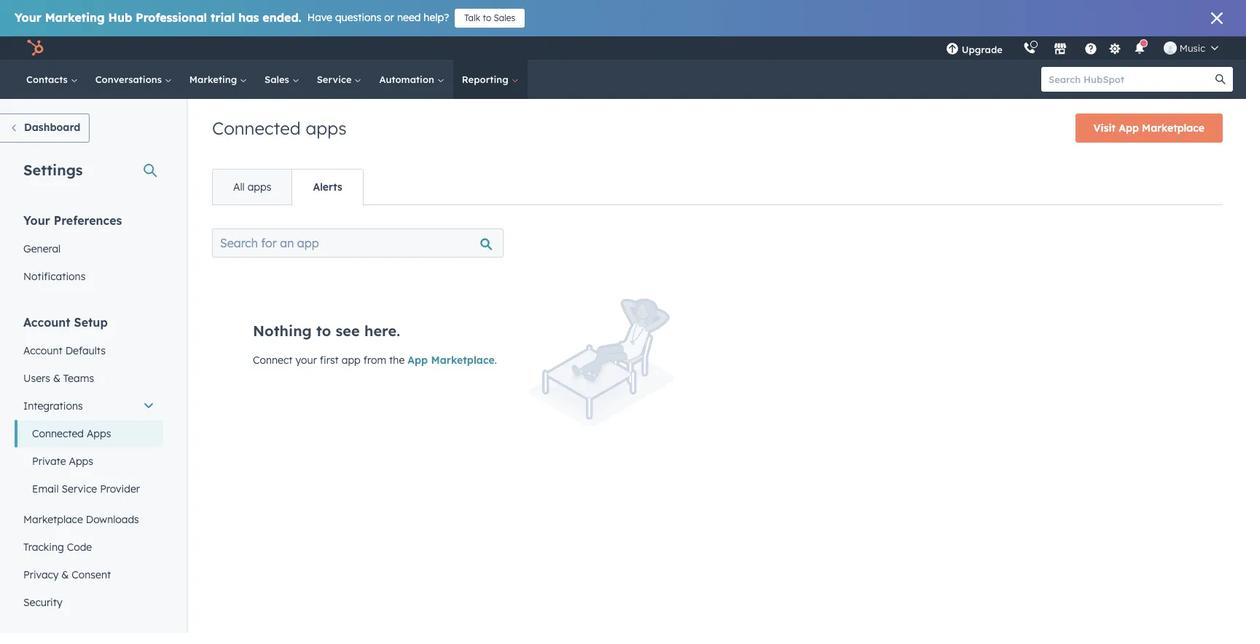 Task type: locate. For each thing, give the bounding box(es) containing it.
tab list
[[212, 169, 363, 205]]

your
[[295, 354, 317, 367]]

integrations button
[[15, 393, 163, 420]]

visit
[[1093, 122, 1116, 135]]

apps
[[306, 117, 347, 139], [247, 181, 271, 194]]

hubspot image
[[26, 39, 44, 57]]

0 vertical spatial marketplace
[[1142, 122, 1205, 135]]

the
[[389, 354, 405, 367]]

marketplace down search hubspot search box at the top right of page
[[1142, 122, 1205, 135]]

conversations
[[95, 74, 165, 85]]

connected down sales link
[[212, 117, 301, 139]]

apps down integrations button
[[87, 428, 111, 441]]

all apps link
[[213, 170, 292, 205]]

&
[[53, 372, 60, 385], [61, 569, 69, 582]]

privacy & consent
[[23, 569, 111, 582]]

1 vertical spatial account
[[23, 345, 63, 358]]

email service provider link
[[15, 476, 163, 504]]

to inside tab panel
[[316, 322, 331, 340]]

sales right talk
[[494, 12, 515, 23]]

hubspot link
[[17, 39, 55, 57]]

app right the
[[407, 354, 428, 367]]

& for privacy
[[61, 569, 69, 582]]

app
[[1119, 122, 1139, 135], [407, 354, 428, 367]]

your up hubspot image
[[15, 10, 41, 25]]

0 horizontal spatial marketing
[[45, 10, 105, 25]]

apps
[[87, 428, 111, 441], [69, 455, 93, 469]]

1 account from the top
[[23, 316, 70, 330]]

to
[[483, 12, 491, 23], [316, 322, 331, 340]]

account up account defaults
[[23, 316, 70, 330]]

help image
[[1084, 43, 1097, 56]]

notifications image
[[1133, 43, 1146, 56]]

marketplace up tracking code
[[23, 514, 83, 527]]

0 horizontal spatial app
[[407, 354, 428, 367]]

to left see
[[316, 322, 331, 340]]

1 horizontal spatial marketplace
[[431, 354, 495, 367]]

privacy
[[23, 569, 59, 582]]

account defaults link
[[15, 337, 163, 365]]

settings
[[23, 161, 83, 179]]

sales up connected apps
[[265, 74, 292, 85]]

1 horizontal spatial to
[[483, 12, 491, 23]]

1 vertical spatial marketplace
[[431, 354, 495, 367]]

apps up "email service provider"
[[69, 455, 93, 469]]

sales
[[494, 12, 515, 23], [265, 74, 292, 85]]

teams
[[63, 372, 94, 385]]

calling icon button
[[1017, 39, 1042, 58]]

1 vertical spatial apps
[[247, 181, 271, 194]]

your for your marketing hub professional trial has ended. have questions or need help?
[[15, 10, 41, 25]]

to for talk
[[483, 12, 491, 23]]

0 vertical spatial &
[[53, 372, 60, 385]]

dashboard
[[24, 121, 80, 134]]

1 horizontal spatial &
[[61, 569, 69, 582]]

preferences
[[54, 214, 122, 228]]

1 horizontal spatial connected
[[212, 117, 301, 139]]

help?
[[424, 11, 449, 24]]

& for users
[[53, 372, 60, 385]]

consent
[[72, 569, 111, 582]]

apps for private apps
[[69, 455, 93, 469]]

visit app marketplace link
[[1075, 114, 1223, 143]]

1 vertical spatial to
[[316, 322, 331, 340]]

tracking code link
[[15, 534, 163, 562]]

contacts
[[26, 74, 70, 85]]

menu
[[935, 36, 1229, 60]]

0 horizontal spatial apps
[[247, 181, 271, 194]]

1 vertical spatial apps
[[69, 455, 93, 469]]

0 vertical spatial marketing
[[45, 10, 105, 25]]

0 vertical spatial service
[[317, 74, 354, 85]]

all apps
[[233, 181, 271, 194]]

service right sales link
[[317, 74, 354, 85]]

apps for connected apps
[[87, 428, 111, 441]]

0 horizontal spatial &
[[53, 372, 60, 385]]

your up 'general'
[[23, 214, 50, 228]]

& right users
[[53, 372, 60, 385]]

1 vertical spatial &
[[61, 569, 69, 582]]

0 horizontal spatial service
[[62, 483, 97, 496]]

email service provider
[[32, 483, 140, 496]]

connected apps
[[32, 428, 111, 441]]

marketing
[[45, 10, 105, 25], [189, 74, 240, 85]]

hub
[[108, 10, 132, 25]]

0 vertical spatial app
[[1119, 122, 1139, 135]]

connected inside connected apps link
[[32, 428, 84, 441]]

settings image
[[1109, 43, 1122, 56]]

private apps link
[[15, 448, 163, 476]]

1 vertical spatial connected
[[32, 428, 84, 441]]

menu item
[[1013, 36, 1016, 60]]

account for account setup
[[23, 316, 70, 330]]

0 vertical spatial apps
[[87, 428, 111, 441]]

setup
[[74, 316, 108, 330]]

& right privacy
[[61, 569, 69, 582]]

greg robinson image
[[1164, 42, 1177, 55]]

to inside button
[[483, 12, 491, 23]]

account up users
[[23, 345, 63, 358]]

0 horizontal spatial sales
[[265, 74, 292, 85]]

apps for all apps
[[247, 181, 271, 194]]

connected
[[212, 117, 301, 139], [32, 428, 84, 441]]

to right talk
[[483, 12, 491, 23]]

0 vertical spatial apps
[[306, 117, 347, 139]]

account
[[23, 316, 70, 330], [23, 345, 63, 358]]

0 vertical spatial account
[[23, 316, 70, 330]]

0 vertical spatial your
[[15, 10, 41, 25]]

notifications
[[23, 270, 86, 283]]

app inside nothing to see here. tab panel
[[407, 354, 428, 367]]

0 horizontal spatial to
[[316, 322, 331, 340]]

1 vertical spatial service
[[62, 483, 97, 496]]

talk to sales
[[464, 12, 515, 23]]

1 horizontal spatial apps
[[306, 117, 347, 139]]

marketing link
[[181, 60, 256, 99]]

apps right all
[[247, 181, 271, 194]]

1 vertical spatial marketing
[[189, 74, 240, 85]]

1 vertical spatial your
[[23, 214, 50, 228]]

your
[[15, 10, 41, 25], [23, 214, 50, 228]]

conversations link
[[87, 60, 181, 99]]

or
[[384, 11, 394, 24]]

1 vertical spatial sales
[[265, 74, 292, 85]]

0 vertical spatial to
[[483, 12, 491, 23]]

apps inside private apps link
[[69, 455, 93, 469]]

service down private apps link at the bottom of the page
[[62, 483, 97, 496]]

0 vertical spatial connected
[[212, 117, 301, 139]]

Search HubSpot search field
[[1041, 67, 1220, 92]]

2 horizontal spatial marketplace
[[1142, 122, 1205, 135]]

security
[[23, 597, 62, 610]]

service
[[317, 74, 354, 85], [62, 483, 97, 496]]

marketplace downloads
[[23, 514, 139, 527]]

0 horizontal spatial connected
[[32, 428, 84, 441]]

apps down "service" "link"
[[306, 117, 347, 139]]

0 vertical spatial sales
[[494, 12, 515, 23]]

privacy & consent link
[[15, 562, 163, 589]]

integrations
[[23, 400, 83, 413]]

email
[[32, 483, 59, 496]]

marketplace right the
[[431, 354, 495, 367]]

2 account from the top
[[23, 345, 63, 358]]

account for account defaults
[[23, 345, 63, 358]]

close image
[[1211, 12, 1223, 24]]

questions
[[335, 11, 381, 24]]

marketing down trial
[[189, 74, 240, 85]]

apps inside connected apps link
[[87, 428, 111, 441]]

app right visit
[[1119, 122, 1139, 135]]

1 vertical spatial app
[[407, 354, 428, 367]]

apps inside tab list
[[247, 181, 271, 194]]

0 horizontal spatial marketplace
[[23, 514, 83, 527]]

marketing left "hub"
[[45, 10, 105, 25]]

connect
[[253, 354, 293, 367]]

1 horizontal spatial sales
[[494, 12, 515, 23]]

settings link
[[1106, 40, 1124, 56]]

alerts link
[[292, 170, 363, 205]]

2 vertical spatial marketplace
[[23, 514, 83, 527]]

1 horizontal spatial service
[[317, 74, 354, 85]]

connected up 'private apps'
[[32, 428, 84, 441]]



Task type: describe. For each thing, give the bounding box(es) containing it.
private
[[32, 455, 66, 469]]

service link
[[308, 60, 370, 99]]

marketplaces button
[[1045, 36, 1075, 60]]

automation
[[379, 74, 437, 85]]

from
[[363, 354, 386, 367]]

notifications button
[[1127, 36, 1152, 60]]

marketplace inside nothing to see here. tab panel
[[431, 354, 495, 367]]

users
[[23, 372, 50, 385]]

Search for an app search field
[[212, 229, 504, 258]]

talk
[[464, 12, 480, 23]]

first
[[320, 354, 339, 367]]

need
[[397, 11, 421, 24]]

upgrade
[[962, 44, 1003, 55]]

menu containing music
[[935, 36, 1229, 60]]

marketplace downloads link
[[15, 506, 163, 534]]

private apps
[[32, 455, 93, 469]]

nothing
[[253, 322, 312, 340]]

marketplace inside visit app marketplace link
[[1142, 122, 1205, 135]]

visit app marketplace
[[1093, 122, 1205, 135]]

nothing to see here.
[[253, 322, 400, 340]]

professional
[[136, 10, 207, 25]]

sales inside button
[[494, 12, 515, 23]]

users & teams link
[[15, 365, 163, 393]]

connected apps link
[[15, 420, 163, 448]]

connected for connected apps
[[212, 117, 301, 139]]

upgrade image
[[946, 43, 959, 56]]

sales link
[[256, 60, 308, 99]]

music
[[1180, 42, 1205, 54]]

defaults
[[65, 345, 106, 358]]

downloads
[[86, 514, 139, 527]]

connected apps
[[212, 117, 347, 139]]

general link
[[15, 235, 163, 263]]

account setup element
[[15, 315, 163, 617]]

.
[[495, 354, 497, 367]]

your preferences
[[23, 214, 122, 228]]

service inside "link"
[[317, 74, 354, 85]]

reporting link
[[453, 60, 527, 99]]

your preferences element
[[15, 213, 163, 291]]

connect your first app from the app marketplace .
[[253, 354, 497, 367]]

have
[[307, 11, 332, 24]]

nothing to see here. tab panel
[[212, 205, 1223, 480]]

tab list containing all apps
[[212, 169, 363, 205]]

account setup
[[23, 316, 108, 330]]

app marketplace link
[[407, 354, 495, 367]]

search button
[[1208, 67, 1233, 92]]

alerts
[[313, 181, 342, 194]]

ended.
[[263, 10, 301, 25]]

dashboard link
[[0, 114, 90, 143]]

apps for connected apps
[[306, 117, 347, 139]]

help button
[[1078, 36, 1103, 60]]

search image
[[1215, 74, 1226, 85]]

all
[[233, 181, 245, 194]]

has
[[238, 10, 259, 25]]

tracking code
[[23, 541, 92, 555]]

tracking
[[23, 541, 64, 555]]

contacts link
[[17, 60, 87, 99]]

to for nothing
[[316, 322, 331, 340]]

see
[[336, 322, 360, 340]]

service inside email service provider link
[[62, 483, 97, 496]]

marketplaces image
[[1054, 43, 1067, 56]]

1 horizontal spatial marketing
[[189, 74, 240, 85]]

1 horizontal spatial app
[[1119, 122, 1139, 135]]

account defaults
[[23, 345, 106, 358]]

calling icon image
[[1023, 42, 1036, 55]]

security link
[[15, 589, 163, 617]]

notifications link
[[15, 263, 163, 291]]

music button
[[1155, 36, 1227, 60]]

provider
[[100, 483, 140, 496]]

general
[[23, 243, 61, 256]]

users & teams
[[23, 372, 94, 385]]

your marketing hub professional trial has ended. have questions or need help?
[[15, 10, 449, 25]]

here.
[[364, 322, 400, 340]]

talk to sales button
[[455, 9, 525, 28]]

your for your preferences
[[23, 214, 50, 228]]

reporting
[[462, 74, 511, 85]]

app
[[342, 354, 361, 367]]

connected for connected apps
[[32, 428, 84, 441]]

code
[[67, 541, 92, 555]]

marketplace inside 'marketplace downloads' link
[[23, 514, 83, 527]]

trial
[[211, 10, 235, 25]]

automation link
[[370, 60, 453, 99]]



Task type: vqa. For each thing, say whether or not it's contained in the screenshot.
visit app marketplace link
yes



